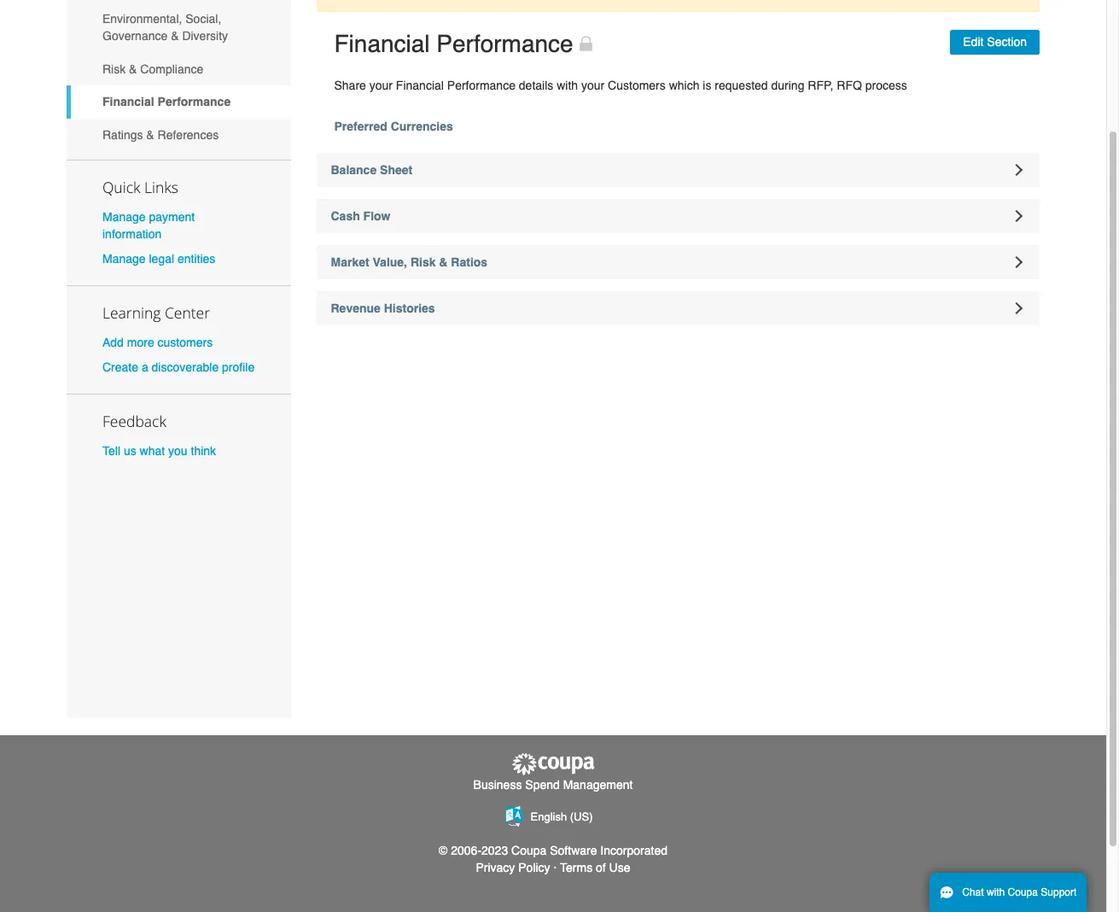 Task type: describe. For each thing, give the bounding box(es) containing it.
coupa inside button
[[1009, 887, 1039, 899]]

value,
[[373, 255, 407, 269]]

2006-
[[451, 844, 482, 858]]

customers
[[608, 79, 666, 92]]

requested
[[715, 79, 769, 92]]

incorporated
[[601, 844, 668, 858]]

ratings
[[103, 128, 143, 142]]

create
[[103, 361, 138, 374]]

share
[[334, 79, 366, 92]]

histories
[[384, 302, 435, 315]]

payment
[[149, 210, 195, 223]]

section
[[988, 35, 1028, 49]]

center
[[165, 302, 210, 323]]

discoverable
[[152, 361, 219, 374]]

& inside dropdown button
[[439, 255, 448, 269]]

manage for manage payment information
[[103, 210, 146, 223]]

tell us what you think
[[103, 444, 216, 458]]

terms of use link
[[561, 861, 631, 875]]

cash flow heading
[[317, 199, 1040, 233]]

chat with coupa support
[[963, 887, 1078, 899]]

spend
[[526, 779, 560, 792]]

links
[[144, 176, 178, 197]]

financial inside financial performance link
[[103, 95, 154, 109]]

think
[[191, 444, 216, 458]]

tell
[[103, 444, 120, 458]]

of
[[596, 861, 606, 875]]

profile
[[222, 361, 255, 374]]

business spend management
[[474, 779, 633, 792]]

terms of use
[[561, 861, 631, 875]]

ratios
[[451, 255, 488, 269]]

edit section link
[[951, 30, 1040, 55]]

more
[[127, 336, 154, 349]]

environmental, social, governance & diversity
[[103, 12, 228, 43]]

learning center
[[103, 302, 210, 323]]

edit
[[964, 35, 984, 49]]

market value, risk & ratios
[[331, 255, 488, 269]]

rfq
[[837, 79, 863, 92]]

privacy policy link
[[476, 861, 551, 875]]

revenue histories heading
[[317, 291, 1040, 325]]

financial performance inside financial performance link
[[103, 95, 231, 109]]

1 your from the left
[[370, 79, 393, 92]]

compliance
[[140, 62, 204, 76]]

policy
[[519, 861, 551, 875]]

revenue histories
[[331, 302, 435, 315]]

ratings & references
[[103, 128, 219, 142]]

legal
[[149, 252, 174, 266]]

rfp,
[[808, 79, 834, 92]]

0 horizontal spatial coupa
[[512, 844, 547, 858]]

2 your from the left
[[582, 79, 605, 92]]

0 vertical spatial performance
[[437, 30, 574, 58]]

us
[[124, 444, 136, 458]]

market value, risk & ratios heading
[[317, 245, 1040, 279]]

ratings & references link
[[67, 118, 291, 151]]

& inside 'environmental, social, governance & diversity'
[[171, 29, 179, 43]]

manage for manage legal entities
[[103, 252, 146, 266]]

market value, risk & ratios button
[[317, 245, 1040, 279]]

environmental,
[[103, 12, 182, 26]]

process
[[866, 79, 908, 92]]

coupa supplier portal image
[[511, 753, 596, 777]]

customers
[[158, 336, 213, 349]]

balance
[[331, 163, 377, 177]]

environmental, social, governance & diversity link
[[67, 2, 291, 52]]

what
[[140, 444, 165, 458]]

learning
[[103, 302, 161, 323]]

terms
[[561, 861, 593, 875]]

with inside button
[[987, 887, 1006, 899]]

& right ratings
[[146, 128, 154, 142]]

entities
[[178, 252, 216, 266]]

cash
[[331, 209, 360, 223]]

chat with coupa support button
[[930, 873, 1088, 912]]

quick
[[103, 176, 140, 197]]

(us)
[[570, 811, 593, 824]]



Task type: vqa. For each thing, say whether or not it's contained in the screenshot.
second Manage
yes



Task type: locate. For each thing, give the bounding box(es) containing it.
manage up information at the top of the page
[[103, 210, 146, 223]]

& left ratios
[[439, 255, 448, 269]]

0 vertical spatial risk
[[103, 62, 126, 76]]

manage legal entities
[[103, 252, 216, 266]]

currencies
[[391, 120, 453, 133]]

0 horizontal spatial with
[[557, 79, 578, 92]]

1 horizontal spatial your
[[582, 79, 605, 92]]

with right details
[[557, 79, 578, 92]]

create a discoverable profile link
[[103, 361, 255, 374]]

business
[[474, 779, 522, 792]]

sheet
[[380, 163, 413, 177]]

1 horizontal spatial financial performance
[[334, 30, 574, 58]]

1 vertical spatial with
[[987, 887, 1006, 899]]

diversity
[[182, 29, 228, 43]]

1 horizontal spatial risk
[[411, 255, 436, 269]]

english
[[531, 811, 567, 824]]

feedback
[[103, 411, 166, 432]]

add more customers link
[[103, 336, 213, 349]]

references
[[158, 128, 219, 142]]

tell us what you think button
[[103, 443, 216, 460]]

0 vertical spatial with
[[557, 79, 578, 92]]

performance up details
[[437, 30, 574, 58]]

0 horizontal spatial financial performance
[[103, 95, 231, 109]]

&
[[171, 29, 179, 43], [129, 62, 137, 76], [146, 128, 154, 142], [439, 255, 448, 269]]

1 vertical spatial financial
[[396, 79, 444, 92]]

is
[[703, 79, 712, 92]]

alert
[[317, 0, 1040, 12]]

with
[[557, 79, 578, 92], [987, 887, 1006, 899]]

your left customers
[[582, 79, 605, 92]]

create a discoverable profile
[[103, 361, 255, 374]]

share your financial performance details with your customers which is requested during rfp, rfq process
[[334, 79, 908, 92]]

use
[[610, 861, 631, 875]]

coupa left support
[[1009, 887, 1039, 899]]

2 vertical spatial financial
[[103, 95, 154, 109]]

add more customers
[[103, 336, 213, 349]]

english (us)
[[531, 811, 593, 824]]

financial performance link
[[67, 85, 291, 118]]

software
[[550, 844, 598, 858]]

governance
[[103, 29, 168, 43]]

add
[[103, 336, 124, 349]]

balance sheet button
[[317, 153, 1040, 187]]

risk & compliance link
[[67, 52, 291, 85]]

balance sheet heading
[[317, 153, 1040, 187]]

0 vertical spatial coupa
[[512, 844, 547, 858]]

information
[[103, 227, 162, 241]]

flow
[[364, 209, 391, 223]]

2 manage from the top
[[103, 252, 146, 266]]

quick links
[[103, 176, 178, 197]]

financial up currencies
[[396, 79, 444, 92]]

& left diversity
[[171, 29, 179, 43]]

details
[[519, 79, 554, 92]]

1 horizontal spatial coupa
[[1009, 887, 1039, 899]]

financial performance
[[334, 30, 574, 58], [103, 95, 231, 109]]

coupa up policy
[[512, 844, 547, 858]]

with right chat
[[987, 887, 1006, 899]]

performance left details
[[447, 79, 516, 92]]

cash flow
[[331, 209, 391, 223]]

1 vertical spatial risk
[[411, 255, 436, 269]]

manage down information at the top of the page
[[103, 252, 146, 266]]

manage legal entities link
[[103, 252, 216, 266]]

1 vertical spatial performance
[[447, 79, 516, 92]]

performance up references
[[158, 95, 231, 109]]

financial up share
[[334, 30, 430, 58]]

1 vertical spatial coupa
[[1009, 887, 1039, 899]]

edit section
[[964, 35, 1028, 49]]

preferred currencies
[[334, 120, 453, 133]]

social,
[[186, 12, 222, 26]]

manage
[[103, 210, 146, 223], [103, 252, 146, 266]]

2023
[[482, 844, 508, 858]]

manage payment information
[[103, 210, 195, 241]]

your right share
[[370, 79, 393, 92]]

0 vertical spatial manage
[[103, 210, 146, 223]]

manage inside manage payment information
[[103, 210, 146, 223]]

privacy
[[476, 861, 515, 875]]

0 horizontal spatial risk
[[103, 62, 126, 76]]

you
[[168, 444, 188, 458]]

manage payment information link
[[103, 210, 195, 241]]

risk inside dropdown button
[[411, 255, 436, 269]]

© 2006-2023 coupa software incorporated
[[439, 844, 668, 858]]

risk right value,
[[411, 255, 436, 269]]

preferred
[[334, 120, 388, 133]]

revenue histories button
[[317, 291, 1040, 325]]

1 vertical spatial financial performance
[[103, 95, 231, 109]]

management
[[564, 779, 633, 792]]

privacy policy
[[476, 861, 551, 875]]

& down governance
[[129, 62, 137, 76]]

0 horizontal spatial your
[[370, 79, 393, 92]]

a
[[142, 361, 148, 374]]

financial
[[334, 30, 430, 58], [396, 79, 444, 92], [103, 95, 154, 109]]

1 vertical spatial manage
[[103, 252, 146, 266]]

chat
[[963, 887, 985, 899]]

2 vertical spatial performance
[[158, 95, 231, 109]]

which
[[669, 79, 700, 92]]

0 vertical spatial financial performance
[[334, 30, 574, 58]]

support
[[1042, 887, 1078, 899]]

1 manage from the top
[[103, 210, 146, 223]]

1 horizontal spatial with
[[987, 887, 1006, 899]]

0 vertical spatial financial
[[334, 30, 430, 58]]

balance sheet
[[331, 163, 413, 177]]

during
[[772, 79, 805, 92]]

©
[[439, 844, 448, 858]]

financial up ratings
[[103, 95, 154, 109]]

cash flow button
[[317, 199, 1040, 233]]

market
[[331, 255, 370, 269]]

revenue
[[331, 302, 381, 315]]

risk & compliance
[[103, 62, 204, 76]]

risk down governance
[[103, 62, 126, 76]]



